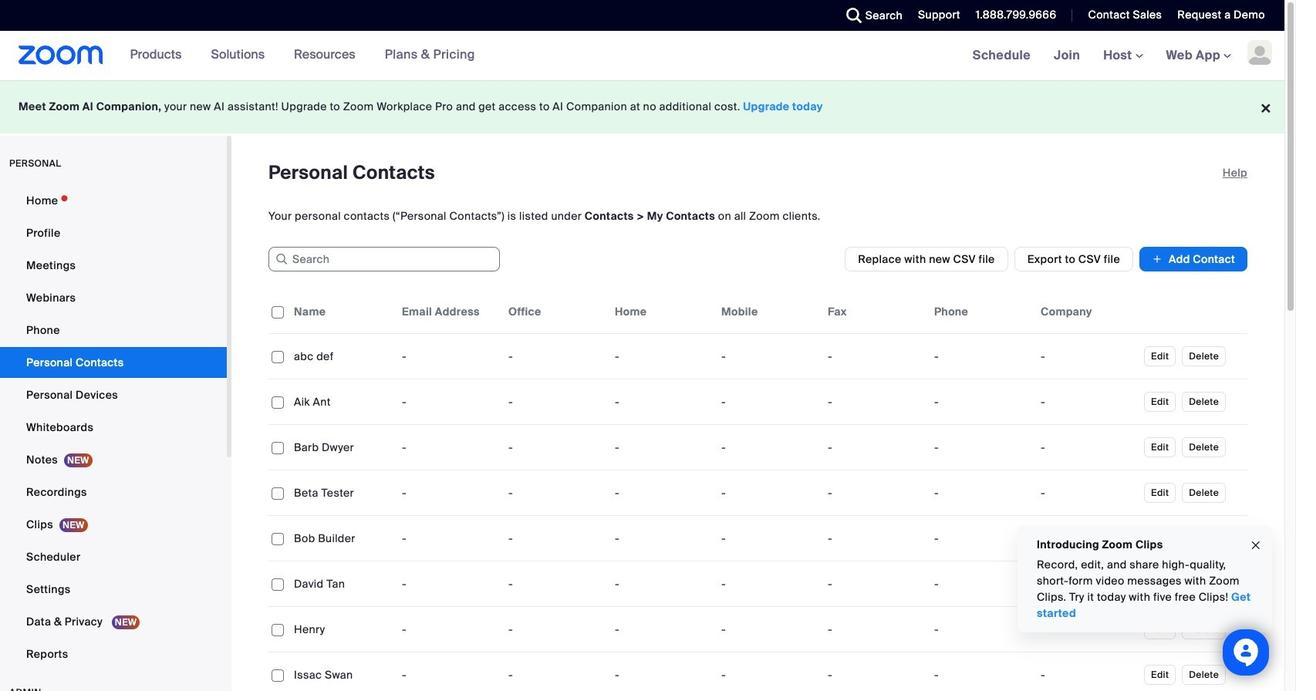 Task type: describe. For each thing, give the bounding box(es) containing it.
meetings navigation
[[962, 31, 1285, 81]]

product information navigation
[[103, 31, 487, 80]]

profile picture image
[[1248, 40, 1273, 65]]

personal menu menu
[[0, 185, 227, 672]]



Task type: locate. For each thing, give the bounding box(es) containing it.
footer
[[0, 80, 1285, 134]]

banner
[[0, 31, 1285, 81]]

close image
[[1250, 537, 1263, 555]]

application
[[269, 290, 1260, 692]]

zoom logo image
[[19, 46, 103, 65]]

Search Contacts Input text field
[[269, 247, 500, 272]]

add image
[[1152, 252, 1163, 267]]

cell
[[929, 341, 1035, 372], [1035, 341, 1142, 372], [929, 387, 1035, 418], [1035, 387, 1142, 418], [929, 432, 1035, 463], [1035, 432, 1142, 463], [929, 478, 1035, 509], [1035, 478, 1142, 509], [929, 523, 1035, 554], [1035, 523, 1142, 554], [929, 569, 1035, 600], [1035, 569, 1142, 600], [929, 614, 1035, 645], [1035, 614, 1142, 645], [929, 660, 1035, 691], [1035, 660, 1142, 691]]



Task type: vqa. For each thing, say whether or not it's contained in the screenshot.
first zoom
no



